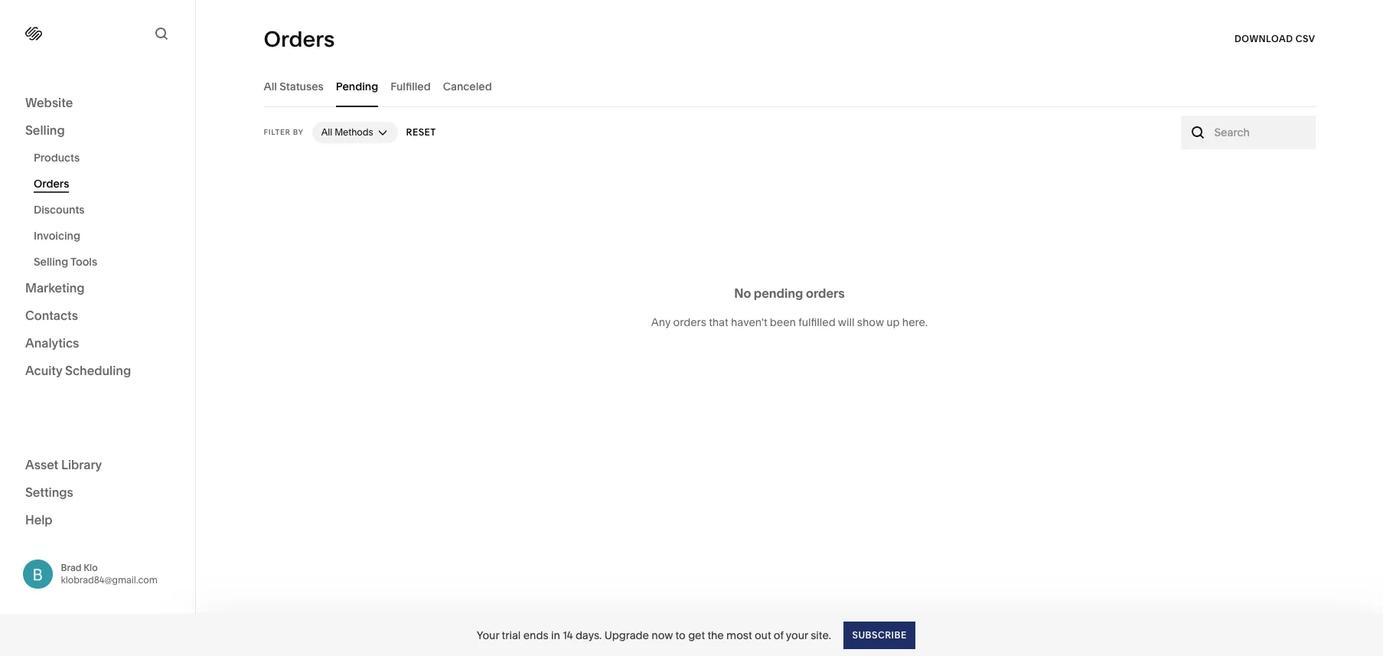 Task type: vqa. For each thing, say whether or not it's contained in the screenshot.
the Point
no



Task type: describe. For each thing, give the bounding box(es) containing it.
discounts
[[34, 203, 85, 217]]

reset button
[[406, 119, 436, 146]]

fulfilled button
[[391, 65, 431, 107]]

selling tools
[[34, 255, 97, 269]]

selling link
[[25, 122, 170, 140]]

analytics link
[[25, 335, 170, 353]]

all for all statuses
[[264, 79, 277, 93]]

analytics
[[25, 335, 79, 351]]

pending
[[336, 79, 378, 93]]

settings link
[[25, 484, 170, 502]]

csv
[[1296, 33, 1316, 44]]

filter
[[264, 128, 291, 136]]

products
[[34, 151, 80, 165]]

acuity scheduling link
[[25, 362, 170, 381]]

get
[[689, 628, 705, 642]]

ends
[[524, 628, 549, 642]]

klobrad84@gmail.com
[[61, 574, 158, 586]]

most
[[727, 628, 752, 642]]

14
[[563, 628, 573, 642]]

download csv button
[[1235, 25, 1316, 53]]

pending
[[754, 286, 804, 301]]

your
[[786, 628, 809, 642]]

to
[[676, 628, 686, 642]]

discounts link
[[34, 197, 178, 223]]

help link
[[25, 511, 53, 528]]

settings
[[25, 484, 73, 500]]

1 horizontal spatial orders
[[806, 286, 845, 301]]

in
[[551, 628, 560, 642]]

site.
[[811, 628, 832, 642]]

selling tools link
[[34, 249, 178, 275]]

been
[[770, 315, 796, 329]]

contacts link
[[25, 307, 170, 325]]

your trial ends in 14 days. upgrade now to get the most out of your site.
[[477, 628, 832, 642]]

subscribe
[[852, 629, 907, 641]]

tab list containing all statuses
[[264, 65, 1316, 107]]

asset
[[25, 457, 58, 472]]

1 vertical spatial orders
[[673, 315, 707, 329]]

library
[[61, 457, 102, 472]]

all statuses button
[[264, 65, 324, 107]]

invoicing link
[[34, 223, 178, 249]]

canceled button
[[443, 65, 492, 107]]

all statuses
[[264, 79, 324, 93]]

brad klo klobrad84@gmail.com
[[61, 562, 158, 586]]

of
[[774, 628, 784, 642]]



Task type: locate. For each thing, give the bounding box(es) containing it.
upgrade
[[605, 628, 649, 642]]

orders
[[264, 26, 335, 52], [34, 177, 69, 191]]

methods
[[335, 126, 373, 138]]

show
[[857, 315, 884, 329]]

0 horizontal spatial orders
[[34, 177, 69, 191]]

pending button
[[336, 65, 378, 107]]

marketing
[[25, 280, 85, 296]]

1 vertical spatial selling
[[34, 255, 68, 269]]

all
[[264, 79, 277, 93], [321, 126, 333, 138]]

help
[[25, 512, 53, 527]]

marketing link
[[25, 279, 170, 298]]

selling for selling
[[25, 123, 65, 138]]

orders up fulfilled on the right of the page
[[806, 286, 845, 301]]

all for all methods
[[321, 126, 333, 138]]

1 vertical spatial orders
[[34, 177, 69, 191]]

up
[[887, 315, 900, 329]]

selling down website
[[25, 123, 65, 138]]

0 vertical spatial orders
[[264, 26, 335, 52]]

the
[[708, 628, 724, 642]]

scheduling
[[65, 363, 131, 378]]

download csv
[[1235, 33, 1316, 44]]

brad
[[61, 562, 82, 573]]

asset library
[[25, 457, 102, 472]]

products link
[[34, 145, 178, 171]]

all inside tab list
[[264, 79, 277, 93]]

all left methods
[[321, 126, 333, 138]]

any orders that haven't been fulfilled will show up here.
[[652, 315, 928, 329]]

orders up statuses on the left top
[[264, 26, 335, 52]]

selling
[[25, 123, 65, 138], [34, 255, 68, 269]]

0 horizontal spatial all
[[264, 79, 277, 93]]

tab list
[[264, 65, 1316, 107]]

orders right any
[[673, 315, 707, 329]]

canceled
[[443, 79, 492, 93]]

no pending orders
[[735, 286, 845, 301]]

website
[[25, 95, 73, 110]]

your
[[477, 628, 499, 642]]

no
[[735, 286, 751, 301]]

1 vertical spatial all
[[321, 126, 333, 138]]

selling up marketing on the top
[[34, 255, 68, 269]]

invoicing
[[34, 229, 80, 243]]

will
[[838, 315, 855, 329]]

trial
[[502, 628, 521, 642]]

fulfilled
[[391, 79, 431, 93]]

that
[[709, 315, 729, 329]]

selling inside selling link
[[25, 123, 65, 138]]

acuity scheduling
[[25, 363, 131, 378]]

by
[[293, 128, 304, 136]]

0 vertical spatial selling
[[25, 123, 65, 138]]

statuses
[[280, 79, 324, 93]]

fulfilled
[[799, 315, 836, 329]]

out
[[755, 628, 772, 642]]

any
[[652, 315, 671, 329]]

0 vertical spatial orders
[[806, 286, 845, 301]]

orders link
[[34, 171, 178, 197]]

filter by
[[264, 128, 304, 136]]

klo
[[84, 562, 98, 573]]

0 horizontal spatial orders
[[673, 315, 707, 329]]

tools
[[70, 255, 97, 269]]

website link
[[25, 94, 170, 113]]

days.
[[576, 628, 602, 642]]

reset
[[406, 126, 436, 138]]

here.
[[903, 315, 928, 329]]

1 horizontal spatial orders
[[264, 26, 335, 52]]

subscribe button
[[844, 621, 915, 649]]

0 vertical spatial all
[[264, 79, 277, 93]]

asset library link
[[25, 456, 170, 474]]

download
[[1235, 33, 1294, 44]]

selling for selling tools
[[34, 255, 68, 269]]

acuity
[[25, 363, 62, 378]]

orders
[[806, 286, 845, 301], [673, 315, 707, 329]]

contacts
[[25, 308, 78, 323]]

all left statuses on the left top
[[264, 79, 277, 93]]

1 horizontal spatial all
[[321, 126, 333, 138]]

all methods
[[321, 126, 373, 138]]

Search field
[[1215, 124, 1308, 141]]

all methods button
[[312, 122, 398, 143]]

haven't
[[731, 315, 768, 329]]

now
[[652, 628, 673, 642]]

selling inside selling tools link
[[34, 255, 68, 269]]

orders down products at the left top
[[34, 177, 69, 191]]



